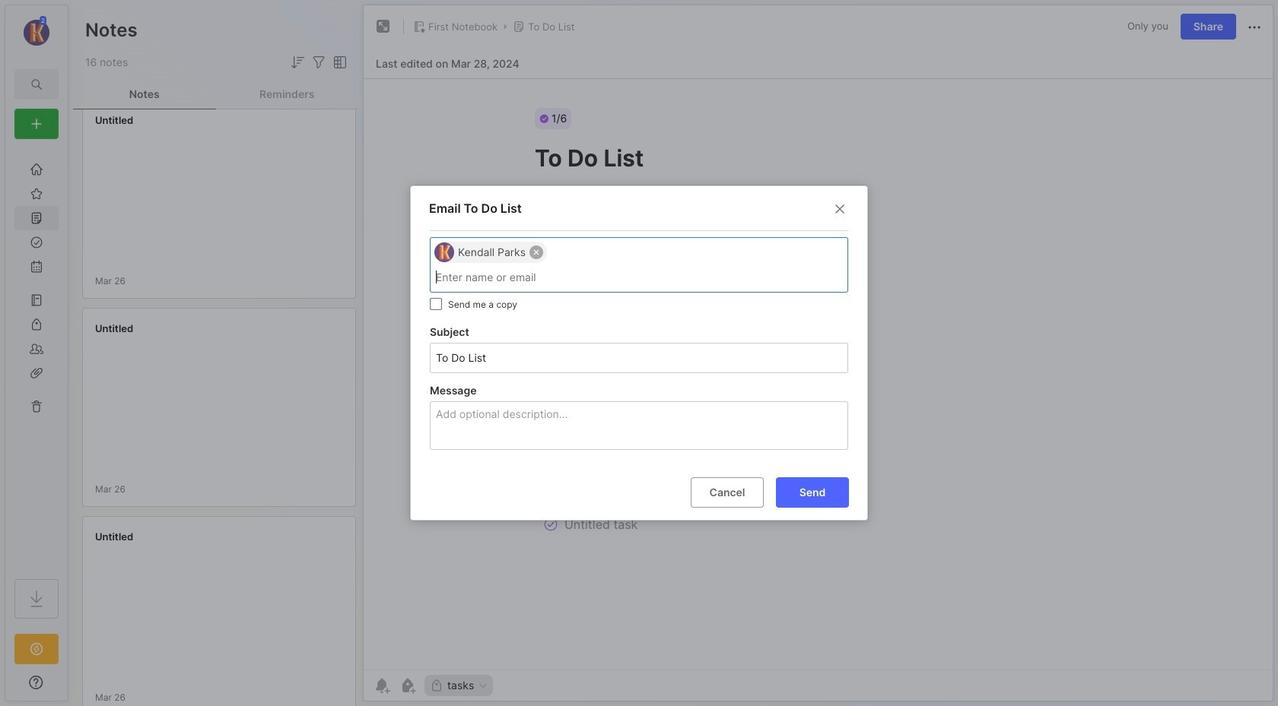 Task type: describe. For each thing, give the bounding box(es) containing it.
Add subject... text field
[[435, 344, 842, 373]]

note window element
[[363, 5, 1274, 702]]

expand note image
[[374, 18, 393, 36]]

add a reminder image
[[373, 677, 391, 696]]

main element
[[0, 0, 73, 707]]



Task type: vqa. For each thing, say whether or not it's contained in the screenshot.
rightmost list
no



Task type: locate. For each thing, give the bounding box(es) containing it.
Add optional description... text field
[[435, 405, 848, 450]]

Add tag field
[[435, 269, 777, 286]]

close image
[[831, 200, 849, 218]]

home image
[[29, 162, 44, 177]]

tree
[[5, 148, 68, 566]]

None checkbox
[[430, 298, 442, 310]]

tab list
[[73, 79, 358, 110]]

kendall parks image
[[435, 243, 454, 262]]

edit search image
[[27, 75, 46, 94]]

Note Editor text field
[[364, 78, 1273, 670]]

add tag image
[[399, 677, 417, 696]]

tree inside main element
[[5, 148, 68, 566]]

upgrade image
[[27, 641, 46, 659]]



